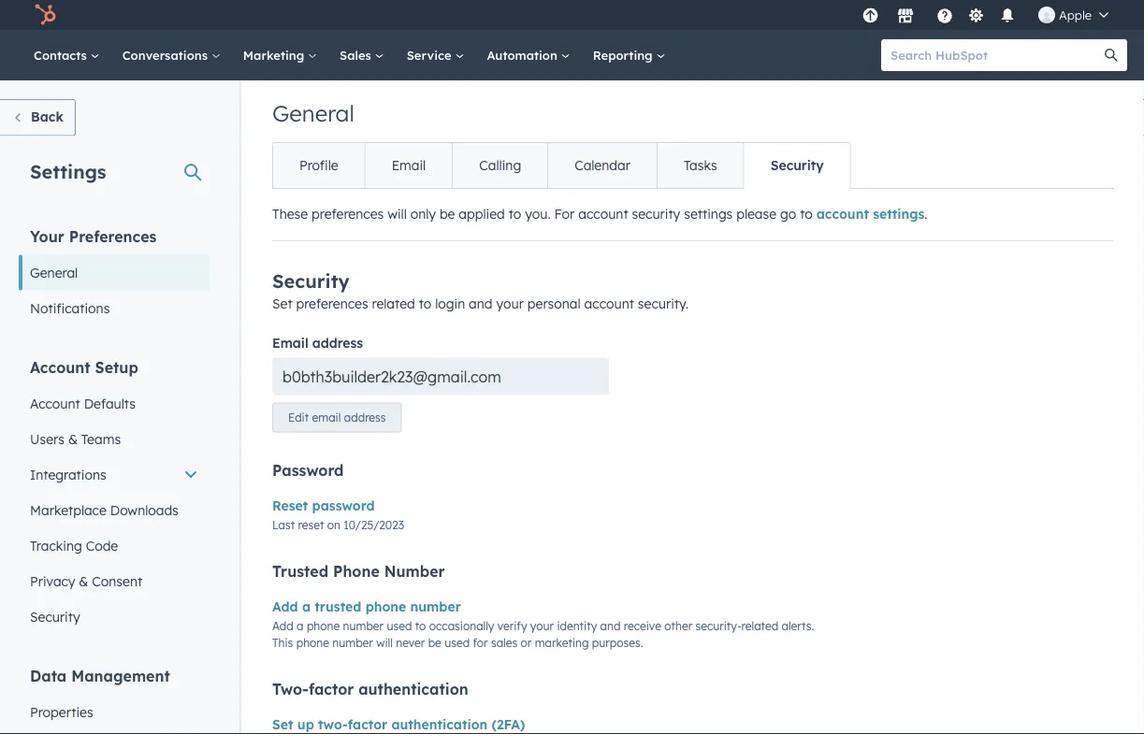 Task type: describe. For each thing, give the bounding box(es) containing it.
users & teams link
[[19, 422, 210, 457]]

help image
[[937, 8, 954, 25]]

contacts link
[[22, 30, 111, 80]]

identity
[[557, 619, 597, 633]]

profile link
[[273, 143, 365, 188]]

upgrade link
[[859, 5, 882, 25]]

your preferences
[[30, 227, 157, 246]]

password
[[272, 461, 344, 479]]

two-
[[272, 680, 309, 698]]

reset
[[298, 518, 324, 532]]

hubspot image
[[34, 4, 56, 26]]

marketplace downloads link
[[19, 493, 210, 528]]

phone
[[333, 562, 380, 581]]

up
[[297, 716, 314, 733]]

0 vertical spatial general
[[272, 99, 355, 127]]

notifications image
[[999, 8, 1016, 25]]

service
[[407, 47, 455, 63]]

purposes.
[[592, 636, 643, 650]]

0 vertical spatial number
[[410, 598, 461, 615]]

account for these
[[579, 206, 628, 222]]

set inside button
[[272, 716, 293, 733]]

add a trusted phone number add a phone number used to occasionally verify your identity and receive other security-related alerts. this phone number will never be used for sales or marketing purposes.
[[272, 598, 814, 650]]

reset password last reset on 10/25/2023
[[272, 497, 404, 532]]

upgrade image
[[862, 8, 879, 25]]

for
[[473, 636, 488, 650]]

calling
[[479, 157, 521, 174]]

your inside security set preferences related to login and your personal account security.
[[496, 296, 524, 312]]

your inside add a trusted phone number add a phone number used to occasionally verify your identity and receive other security-related alerts. this phone number will never be used for sales or marketing purposes.
[[530, 619, 554, 633]]

properties link
[[19, 695, 210, 730]]

privacy & consent
[[30, 573, 142, 590]]

set up two-factor authentication (2fa) button
[[272, 713, 525, 735]]

automation
[[487, 47, 561, 63]]

1 vertical spatial used
[[445, 636, 470, 650]]

account setup element
[[19, 357, 210, 635]]

go
[[780, 206, 797, 222]]

calendar
[[575, 157, 631, 174]]

never
[[396, 636, 425, 650]]

2 settings from the left
[[873, 206, 925, 222]]

2 vertical spatial phone
[[296, 636, 329, 650]]

1 vertical spatial a
[[297, 619, 304, 633]]

downloads
[[110, 502, 179, 518]]

0 horizontal spatial security link
[[19, 599, 210, 635]]

security-
[[696, 619, 742, 633]]

for
[[554, 206, 575, 222]]

factor inside set up two-factor authentication (2fa) button
[[348, 716, 388, 733]]

management
[[71, 667, 170, 685]]

email for email address
[[272, 334, 309, 351]]

will inside add a trusted phone number add a phone number used to occasionally verify your identity and receive other security-related alerts. this phone number will never be used for sales or marketing purposes.
[[376, 636, 393, 650]]

account for account setup
[[30, 358, 90, 377]]

hubspot link
[[22, 4, 70, 26]]

to left you.
[[509, 206, 522, 222]]

sales link
[[328, 30, 396, 80]]

consent
[[92, 573, 142, 590]]

.
[[925, 206, 928, 222]]

0 vertical spatial will
[[388, 206, 407, 222]]

account settings link
[[817, 206, 925, 222]]

only
[[411, 206, 436, 222]]

apple
[[1059, 7, 1092, 22]]

(2fa)
[[492, 716, 525, 733]]

tracking code link
[[19, 528, 210, 564]]

trusted
[[272, 562, 328, 581]]

general link
[[19, 255, 210, 291]]

0 vertical spatial security link
[[744, 143, 850, 188]]

you.
[[525, 206, 551, 222]]

2 vertical spatial number
[[333, 636, 373, 650]]

login
[[435, 296, 465, 312]]

users
[[30, 431, 65, 447]]

trusted phone number
[[272, 562, 445, 581]]

settings image
[[968, 8, 985, 25]]

edit email address
[[288, 411, 386, 425]]

account for account defaults
[[30, 395, 80, 412]]

add a trusted phone number button
[[272, 595, 461, 618]]

marketplaces button
[[886, 0, 925, 30]]

these
[[272, 206, 308, 222]]

to inside security set preferences related to login and your personal account security.
[[419, 296, 432, 312]]

0 vertical spatial a
[[302, 598, 311, 615]]

receive
[[624, 619, 662, 633]]

conversations
[[122, 47, 211, 63]]

account right go
[[817, 206, 869, 222]]

marketplaces image
[[897, 8, 914, 25]]

security inside account setup element
[[30, 609, 80, 625]]

two-
[[318, 716, 348, 733]]

search button
[[1096, 39, 1128, 71]]

security set preferences related to login and your personal account security.
[[272, 270, 689, 312]]

and inside security set preferences related to login and your personal account security.
[[469, 296, 493, 312]]

account for security
[[585, 296, 634, 312]]

this
[[272, 636, 293, 650]]

setup
[[95, 358, 138, 377]]

security
[[632, 206, 681, 222]]

Search HubSpot search field
[[882, 39, 1111, 71]]

account defaults
[[30, 395, 136, 412]]

10/25/2023
[[344, 518, 404, 532]]

apple button
[[1027, 0, 1120, 30]]

data management element
[[19, 666, 210, 735]]

security inside security set preferences related to login and your personal account security.
[[272, 270, 350, 293]]

notifications
[[30, 300, 110, 316]]

bob builder image
[[1039, 7, 1056, 23]]

0 vertical spatial preferences
[[312, 206, 384, 222]]

0 vertical spatial used
[[387, 619, 412, 633]]

sales
[[340, 47, 375, 63]]



Task type: locate. For each thing, give the bounding box(es) containing it.
email
[[312, 411, 341, 425]]

privacy
[[30, 573, 75, 590]]

preferences down profile link
[[312, 206, 384, 222]]

1 horizontal spatial &
[[79, 573, 88, 590]]

factor down two-factor authentication
[[348, 716, 388, 733]]

1 horizontal spatial related
[[742, 619, 779, 633]]

0 vertical spatial email
[[392, 157, 426, 174]]

used down occasionally
[[445, 636, 470, 650]]

personal
[[528, 296, 581, 312]]

be right the never
[[428, 636, 442, 650]]

2 set from the top
[[272, 716, 293, 733]]

users & teams
[[30, 431, 121, 447]]

marketplace
[[30, 502, 107, 518]]

0 horizontal spatial general
[[30, 264, 78, 281]]

account up account defaults
[[30, 358, 90, 377]]

1 vertical spatial be
[[428, 636, 442, 650]]

1 horizontal spatial used
[[445, 636, 470, 650]]

general
[[272, 99, 355, 127], [30, 264, 78, 281]]

1 horizontal spatial and
[[600, 619, 621, 633]]

back link
[[0, 99, 76, 136]]

trusted
[[315, 598, 362, 615]]

1 settings from the left
[[684, 206, 733, 222]]

verify
[[498, 619, 527, 633]]

help button
[[929, 0, 961, 30]]

address up edit email address button at the bottom
[[312, 334, 363, 351]]

account up users
[[30, 395, 80, 412]]

1 vertical spatial address
[[344, 411, 386, 425]]

related inside add a trusted phone number add a phone number used to occasionally verify your identity and receive other security-related alerts. this phone number will never be used for sales or marketing purposes.
[[742, 619, 779, 633]]

account inside "link"
[[30, 395, 80, 412]]

data
[[30, 667, 67, 685]]

1 vertical spatial email
[[272, 334, 309, 351]]

0 horizontal spatial email
[[272, 334, 309, 351]]

email link
[[365, 143, 452, 188]]

0 vertical spatial add
[[272, 598, 298, 615]]

1 vertical spatial preferences
[[296, 296, 368, 312]]

1 vertical spatial account
[[30, 395, 80, 412]]

notifications button
[[992, 0, 1024, 30]]

marketplace downloads
[[30, 502, 179, 518]]

0 horizontal spatial security
[[30, 609, 80, 625]]

email up the 'edit' at the bottom left
[[272, 334, 309, 351]]

profile
[[299, 157, 338, 174]]

reset password button
[[272, 494, 375, 517]]

be right "only"
[[440, 206, 455, 222]]

search image
[[1105, 49, 1118, 62]]

1 set from the top
[[272, 296, 293, 312]]

integrations button
[[19, 457, 210, 493]]

teams
[[81, 431, 121, 447]]

contacts
[[34, 47, 91, 63]]

will left the never
[[376, 636, 393, 650]]

account defaults link
[[19, 386, 210, 422]]

settings
[[684, 206, 733, 222], [873, 206, 925, 222]]

1 account from the top
[[30, 358, 90, 377]]

0 horizontal spatial your
[[496, 296, 524, 312]]

security link up go
[[744, 143, 850, 188]]

and inside add a trusted phone number add a phone number used to occasionally verify your identity and receive other security-related alerts. this phone number will never be used for sales or marketing purposes.
[[600, 619, 621, 633]]

email address
[[272, 334, 363, 351]]

data management
[[30, 667, 170, 685]]

reset
[[272, 497, 308, 514]]

be inside add a trusted phone number add a phone number used to occasionally verify your identity and receive other security-related alerts. this phone number will never be used for sales or marketing purposes.
[[428, 636, 442, 650]]

and up 'purposes.'
[[600, 619, 621, 633]]

1 vertical spatial will
[[376, 636, 393, 650]]

account right the for
[[579, 206, 628, 222]]

1 horizontal spatial security
[[272, 270, 350, 293]]

properties
[[30, 704, 93, 721]]

1 vertical spatial authentication
[[392, 716, 488, 733]]

conversations link
[[111, 30, 232, 80]]

0 horizontal spatial and
[[469, 296, 493, 312]]

0 vertical spatial &
[[68, 431, 78, 447]]

2 add from the top
[[272, 619, 294, 633]]

to up the never
[[415, 619, 426, 633]]

marketing
[[243, 47, 308, 63]]

general inside the 'general' link
[[30, 264, 78, 281]]

a left trusted
[[302, 598, 311, 615]]

1 vertical spatial number
[[343, 619, 384, 633]]

navigation containing profile
[[272, 142, 851, 189]]

these preferences will only be applied to you. for account security settings please go to account settings .
[[272, 206, 928, 222]]

service link
[[396, 30, 476, 80]]

account inside security set preferences related to login and your personal account security.
[[585, 296, 634, 312]]

address right email in the bottom left of the page
[[344, 411, 386, 425]]

1 vertical spatial add
[[272, 619, 294, 633]]

be
[[440, 206, 455, 222], [428, 636, 442, 650]]

0 vertical spatial account
[[30, 358, 90, 377]]

0 vertical spatial security
[[771, 157, 824, 174]]

& right 'privacy'
[[79, 573, 88, 590]]

will left "only"
[[388, 206, 407, 222]]

0 horizontal spatial related
[[372, 296, 415, 312]]

phone right this
[[296, 636, 329, 650]]

to left login
[[419, 296, 432, 312]]

apple menu
[[857, 0, 1122, 30]]

security.
[[638, 296, 689, 312]]

your up or
[[530, 619, 554, 633]]

phone up the never
[[366, 598, 406, 615]]

integrations
[[30, 466, 106, 483]]

& for privacy
[[79, 573, 88, 590]]

2 vertical spatial security
[[30, 609, 80, 625]]

Email address text field
[[272, 358, 609, 395]]

address
[[312, 334, 363, 351], [344, 411, 386, 425]]

related left alerts.
[[742, 619, 779, 633]]

tasks link
[[657, 143, 744, 188]]

calling link
[[452, 143, 548, 188]]

marketing
[[535, 636, 589, 650]]

2 horizontal spatial security
[[771, 157, 824, 174]]

code
[[86, 538, 118, 554]]

security link down consent
[[19, 599, 210, 635]]

set up two-factor authentication (2fa)
[[272, 716, 525, 733]]

1 vertical spatial your
[[530, 619, 554, 633]]

number
[[384, 562, 445, 581]]

email up "only"
[[392, 157, 426, 174]]

0 horizontal spatial used
[[387, 619, 412, 633]]

0 horizontal spatial settings
[[684, 206, 733, 222]]

1 vertical spatial set
[[272, 716, 293, 733]]

factor up two-
[[309, 680, 354, 698]]

reporting
[[593, 47, 656, 63]]

0 vertical spatial set
[[272, 296, 293, 312]]

will
[[388, 206, 407, 222], [376, 636, 393, 650]]

0 vertical spatial phone
[[366, 598, 406, 615]]

security
[[771, 157, 824, 174], [272, 270, 350, 293], [30, 609, 80, 625]]

0 vertical spatial factor
[[309, 680, 354, 698]]

set
[[272, 296, 293, 312], [272, 716, 293, 733]]

on
[[327, 518, 341, 532]]

or
[[521, 636, 532, 650]]

reporting link
[[582, 30, 677, 80]]

0 vertical spatial your
[[496, 296, 524, 312]]

phone down trusted
[[307, 619, 340, 633]]

1 vertical spatial security
[[272, 270, 350, 293]]

1 vertical spatial phone
[[307, 619, 340, 633]]

authentication left (2fa)
[[392, 716, 488, 733]]

your
[[30, 227, 64, 246]]

1 horizontal spatial general
[[272, 99, 355, 127]]

occasionally
[[429, 619, 494, 633]]

1 horizontal spatial settings
[[873, 206, 925, 222]]

set up email address
[[272, 296, 293, 312]]

1 horizontal spatial your
[[530, 619, 554, 633]]

general down your
[[30, 264, 78, 281]]

please
[[737, 206, 777, 222]]

0 vertical spatial related
[[372, 296, 415, 312]]

security up go
[[771, 157, 824, 174]]

authentication up set up two-factor authentication (2fa) button
[[359, 680, 469, 698]]

0 vertical spatial be
[[440, 206, 455, 222]]

preferences
[[312, 206, 384, 222], [296, 296, 368, 312]]

authentication inside button
[[392, 716, 488, 733]]

0 vertical spatial and
[[469, 296, 493, 312]]

1 vertical spatial security link
[[19, 599, 210, 635]]

sales
[[491, 636, 518, 650]]

related left login
[[372, 296, 415, 312]]

&
[[68, 431, 78, 447], [79, 573, 88, 590]]

authentication
[[359, 680, 469, 698], [392, 716, 488, 733]]

applied
[[459, 206, 505, 222]]

security link
[[744, 143, 850, 188], [19, 599, 210, 635]]

related inside security set preferences related to login and your personal account security.
[[372, 296, 415, 312]]

1 add from the top
[[272, 598, 298, 615]]

to
[[509, 206, 522, 222], [800, 206, 813, 222], [419, 296, 432, 312], [415, 619, 426, 633]]

to inside add a trusted phone number add a phone number used to occasionally verify your identity and receive other security-related alerts. this phone number will never be used for sales or marketing purposes.
[[415, 619, 426, 633]]

0 horizontal spatial &
[[68, 431, 78, 447]]

tasks
[[684, 157, 717, 174]]

email for email
[[392, 157, 426, 174]]

settings
[[30, 160, 106, 183]]

back
[[31, 109, 64, 125]]

your preferences element
[[19, 226, 210, 326]]

security up email address
[[272, 270, 350, 293]]

& for users
[[68, 431, 78, 447]]

address inside button
[[344, 411, 386, 425]]

account
[[579, 206, 628, 222], [817, 206, 869, 222], [585, 296, 634, 312]]

your left personal
[[496, 296, 524, 312]]

account setup
[[30, 358, 138, 377]]

preferences up email address
[[296, 296, 368, 312]]

tracking code
[[30, 538, 118, 554]]

and right login
[[469, 296, 493, 312]]

2 account from the top
[[30, 395, 80, 412]]

0 vertical spatial address
[[312, 334, 363, 351]]

last
[[272, 518, 295, 532]]

preferences inside security set preferences related to login and your personal account security.
[[296, 296, 368, 312]]

notifications link
[[19, 291, 210, 326]]

1 horizontal spatial email
[[392, 157, 426, 174]]

calendar link
[[548, 143, 657, 188]]

a down trusted
[[297, 619, 304, 633]]

1 vertical spatial related
[[742, 619, 779, 633]]

password
[[312, 497, 375, 514]]

other
[[665, 619, 693, 633]]

marketing link
[[232, 30, 328, 80]]

security down 'privacy'
[[30, 609, 80, 625]]

1 vertical spatial and
[[600, 619, 621, 633]]

a
[[302, 598, 311, 615], [297, 619, 304, 633]]

1 vertical spatial general
[[30, 264, 78, 281]]

edit
[[288, 411, 309, 425]]

set inside security set preferences related to login and your personal account security.
[[272, 296, 293, 312]]

0 vertical spatial authentication
[[359, 680, 469, 698]]

set left up
[[272, 716, 293, 733]]

defaults
[[84, 395, 136, 412]]

general up profile
[[272, 99, 355, 127]]

to right go
[[800, 206, 813, 222]]

used up the never
[[387, 619, 412, 633]]

1 vertical spatial factor
[[348, 716, 388, 733]]

navigation
[[272, 142, 851, 189]]

two-factor authentication
[[272, 680, 469, 698]]

settings link
[[965, 5, 988, 25]]

1 horizontal spatial security link
[[744, 143, 850, 188]]

alerts.
[[782, 619, 814, 633]]

account left security. in the top right of the page
[[585, 296, 634, 312]]

& right users
[[68, 431, 78, 447]]

1 vertical spatial &
[[79, 573, 88, 590]]

related
[[372, 296, 415, 312], [742, 619, 779, 633]]



Task type: vqa. For each thing, say whether or not it's contained in the screenshot.
Add to the bottom
yes



